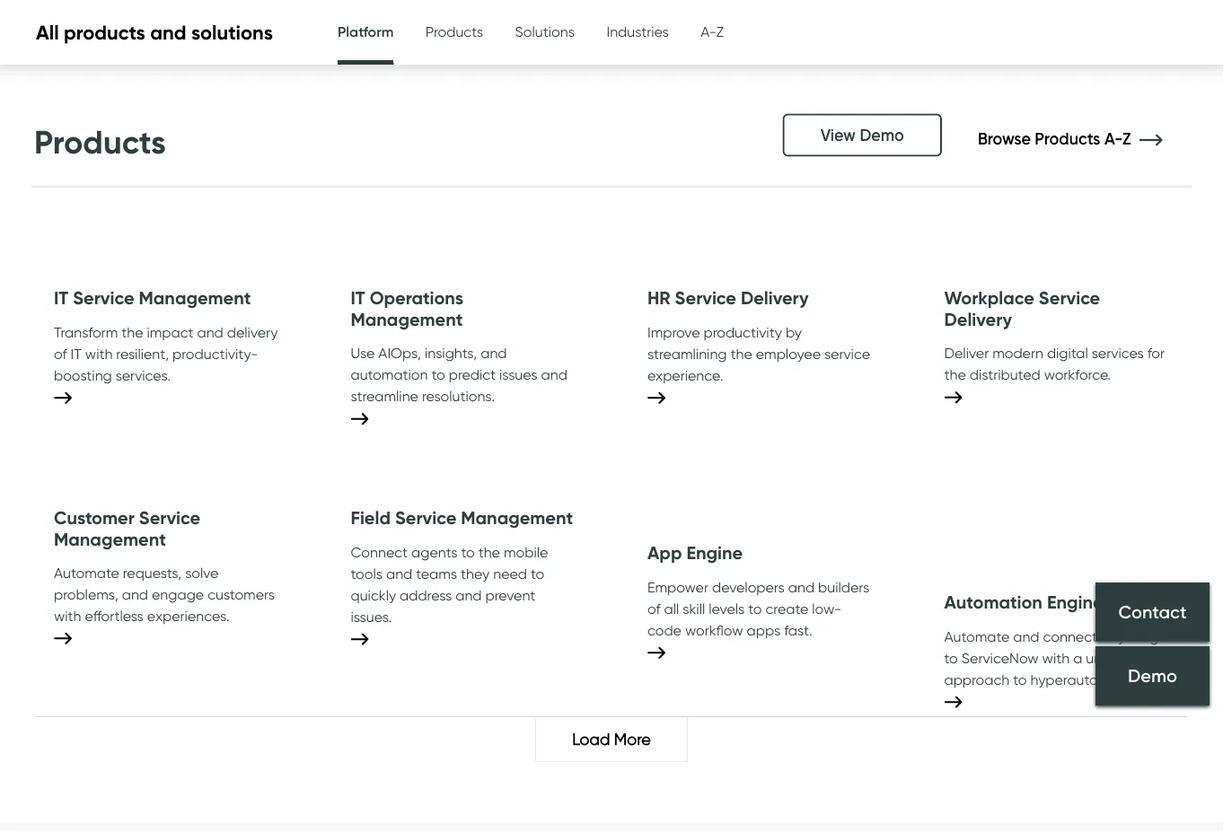Task type: locate. For each thing, give the bounding box(es) containing it.
1 horizontal spatial z
[[1123, 129, 1132, 148]]

to down insights,
[[432, 366, 445, 384]]

with left a
[[1043, 649, 1070, 667]]

transform the impact and delivery of it with resilient, productivity- boosting services.
[[54, 323, 278, 384]]

for
[[1148, 344, 1165, 362]]

demo inside demo link
[[1129, 665, 1178, 687]]

improve productivity by streamlining the employee service experience.
[[648, 323, 871, 384]]

the up the resilient,
[[121, 323, 143, 341]]

load more link
[[536, 718, 688, 763]]

issues.
[[351, 608, 392, 626]]

0 horizontal spatial it
[[54, 287, 68, 310]]

0 horizontal spatial z
[[717, 22, 724, 40]]

automate inside 'automate and connect anything to servicenow with a unified approach to hyperautomation.'
[[945, 628, 1010, 645]]

automate inside automate requests, solve problems, and engage customers with effortless experiences.
[[54, 564, 119, 582]]

a-
[[701, 22, 717, 40], [1105, 129, 1123, 148]]

1 vertical spatial a-
[[1105, 129, 1123, 148]]

management up impact
[[139, 287, 251, 310]]

automate for automation engine
[[945, 628, 1010, 645]]

and up productivity-
[[197, 323, 224, 341]]

improve
[[648, 323, 700, 341]]

with inside automate requests, solve problems, and engage customers with effortless experiences.
[[54, 608, 81, 625]]

1 horizontal spatial demo
[[1129, 665, 1178, 687]]

field
[[351, 507, 391, 530]]

service
[[825, 345, 871, 363]]

0 horizontal spatial a-
[[701, 22, 717, 40]]

and down automation engine
[[1014, 628, 1040, 645]]

customers
[[208, 586, 275, 604]]

of inside the empower developers and builders of all skill levels to create low- code workflow apps fast.
[[648, 600, 661, 618]]

0 vertical spatial a-
[[701, 22, 717, 40]]

demo down anything
[[1129, 665, 1178, 687]]

digital
[[1048, 344, 1089, 362]]

and down requests, at the bottom left of page
[[122, 586, 148, 604]]

engine up "connect"
[[1048, 592, 1104, 614]]

they
[[461, 565, 490, 582]]

developers
[[712, 578, 785, 596]]

approach
[[945, 671, 1010, 689]]

service up agents on the bottom of page
[[395, 507, 457, 530]]

1 horizontal spatial delivery
[[945, 308, 1013, 331]]

the down deliver
[[945, 366, 967, 384]]

management up requests, at the bottom left of page
[[54, 528, 166, 551]]

0 horizontal spatial automate
[[54, 564, 119, 582]]

0 vertical spatial z
[[717, 22, 724, 40]]

1 horizontal spatial it
[[71, 345, 82, 363]]

the up they
[[479, 543, 500, 561]]

a
[[1074, 649, 1083, 667]]

with for it service management
[[85, 345, 113, 363]]

1 vertical spatial of
[[648, 600, 661, 618]]

the inside deliver modern digital services for the distributed workforce.
[[945, 366, 967, 384]]

industries
[[607, 22, 669, 40]]

0 horizontal spatial delivery
[[741, 287, 809, 310]]

of up boosting
[[54, 345, 67, 363]]

it up boosting
[[71, 345, 82, 363]]

0 vertical spatial demo
[[860, 125, 905, 145]]

0 horizontal spatial of
[[54, 345, 67, 363]]

with
[[85, 345, 113, 363], [54, 608, 81, 625], [1043, 649, 1070, 667]]

to down developers
[[749, 600, 762, 618]]

service inside workplace service delivery
[[1039, 287, 1101, 310]]

and down they
[[456, 587, 482, 604]]

0 horizontal spatial with
[[54, 608, 81, 625]]

it up transform
[[54, 287, 68, 310]]

service up digital in the right top of the page
[[1039, 287, 1101, 310]]

browse products a-z
[[978, 129, 1136, 148]]

customer
[[54, 507, 135, 530]]

create
[[766, 600, 809, 618]]

service inside customer service management
[[139, 507, 201, 530]]

delivery up by on the right top of page
[[741, 287, 809, 310]]

transform
[[54, 323, 118, 341]]

z
[[717, 22, 724, 40], [1123, 129, 1132, 148]]

management for it operations management
[[351, 308, 463, 331]]

0 horizontal spatial products
[[34, 122, 166, 162]]

low-
[[813, 600, 842, 618]]

0 vertical spatial automate
[[54, 564, 119, 582]]

automation
[[945, 592, 1043, 614]]

productivity
[[704, 323, 783, 341]]

of left 'all'
[[648, 600, 661, 618]]

0 vertical spatial of
[[54, 345, 67, 363]]

resilient,
[[116, 345, 169, 363]]

1 vertical spatial demo
[[1129, 665, 1178, 687]]

delivery
[[741, 287, 809, 310], [945, 308, 1013, 331]]

with inside transform the impact and delivery of it with resilient, productivity- boosting services.
[[85, 345, 113, 363]]

1 vertical spatial engine
[[1048, 592, 1104, 614]]

servicenow
[[962, 649, 1039, 667]]

delivery up deliver
[[945, 308, 1013, 331]]

management up aiops,
[[351, 308, 463, 331]]

2 horizontal spatial with
[[1043, 649, 1070, 667]]

to down the servicenow on the right of page
[[1014, 671, 1027, 689]]

the down productivity
[[731, 345, 753, 363]]

address
[[400, 587, 452, 604]]

of inside transform the impact and delivery of it with resilient, productivity- boosting services.
[[54, 345, 67, 363]]

code
[[648, 622, 682, 639]]

it inside "it operations management"
[[351, 287, 365, 310]]

automate and connect anything to servicenow with a unified approach to hyperautomation.
[[945, 628, 1159, 689]]

service up improve
[[675, 287, 737, 310]]

management inside "it operations management"
[[351, 308, 463, 331]]

and down connect on the left of the page
[[386, 565, 413, 582]]

agents
[[412, 543, 458, 561]]

1 vertical spatial z
[[1123, 129, 1132, 148]]

load
[[573, 729, 610, 749]]

solutions
[[191, 20, 273, 45]]

demo right view
[[860, 125, 905, 145]]

1 horizontal spatial with
[[85, 345, 113, 363]]

1 horizontal spatial engine
[[1048, 592, 1104, 614]]

use aiops, insights, and automation to predict issues and streamline resolutions.
[[351, 344, 568, 405]]

by
[[786, 323, 802, 341]]

connect
[[1044, 628, 1098, 645]]

service up requests, at the bottom left of page
[[139, 507, 201, 530]]

app
[[648, 542, 682, 565]]

workflow
[[686, 622, 744, 639]]

it up use
[[351, 287, 365, 310]]

products link
[[426, 0, 483, 63]]

with down problems,
[[54, 608, 81, 625]]

and
[[150, 20, 186, 45], [197, 323, 224, 341], [481, 344, 507, 362], [541, 366, 568, 384], [386, 565, 413, 582], [789, 578, 815, 596], [122, 586, 148, 604], [456, 587, 482, 604], [1014, 628, 1040, 645]]

engine up developers
[[687, 542, 743, 565]]

to
[[432, 366, 445, 384], [461, 543, 475, 561], [531, 565, 545, 582], [749, 600, 762, 618], [945, 649, 958, 667], [1014, 671, 1027, 689]]

it
[[54, 287, 68, 310], [351, 287, 365, 310], [71, 345, 82, 363]]

delivery inside workplace service delivery
[[945, 308, 1013, 331]]

automate up problems,
[[54, 564, 119, 582]]

management up mobile
[[461, 507, 573, 530]]

1 horizontal spatial of
[[648, 600, 661, 618]]

deliver
[[945, 344, 989, 362]]

1 vertical spatial automate
[[945, 628, 1010, 645]]

automate requests, solve problems, and engage customers with effortless experiences.
[[54, 564, 275, 625]]

engine
[[687, 542, 743, 565], [1048, 592, 1104, 614]]

aiops,
[[379, 344, 421, 362]]

view demo
[[821, 125, 905, 145]]

tools
[[351, 565, 383, 582]]

2 vertical spatial with
[[1043, 649, 1070, 667]]

2 horizontal spatial it
[[351, 287, 365, 310]]

automation engine
[[945, 592, 1104, 614]]

the
[[121, 323, 143, 341], [731, 345, 753, 363], [945, 366, 967, 384], [479, 543, 500, 561]]

apps
[[747, 622, 781, 639]]

service up transform
[[73, 287, 134, 310]]

products
[[426, 22, 483, 40], [34, 122, 166, 162], [1035, 129, 1101, 148]]

1 vertical spatial with
[[54, 608, 81, 625]]

management inside customer service management
[[54, 528, 166, 551]]

automate
[[54, 564, 119, 582], [945, 628, 1010, 645]]

1 horizontal spatial automate
[[945, 628, 1010, 645]]

to inside the use aiops, insights, and automation to predict issues and streamline resolutions.
[[432, 366, 445, 384]]

services.
[[116, 367, 171, 384]]

automate up the servicenow on the right of page
[[945, 628, 1010, 645]]

the inside connect agents to the mobile tools and teams they need to quickly address and prevent issues.
[[479, 543, 500, 561]]

0 vertical spatial with
[[85, 345, 113, 363]]

engine for automation engine
[[1048, 592, 1104, 614]]

hyperautomation.
[[1031, 671, 1148, 689]]

engine for app engine
[[687, 542, 743, 565]]

0 vertical spatial engine
[[687, 542, 743, 565]]

services
[[1092, 344, 1144, 362]]

unified
[[1087, 649, 1131, 667]]

with down transform
[[85, 345, 113, 363]]

and up the create
[[789, 578, 815, 596]]

streamlining
[[648, 345, 727, 363]]

service for field
[[395, 507, 457, 530]]

0 horizontal spatial demo
[[860, 125, 905, 145]]

0 horizontal spatial engine
[[687, 542, 743, 565]]



Task type: describe. For each thing, give the bounding box(es) containing it.
mobile
[[504, 543, 548, 561]]

and up predict
[[481, 344, 507, 362]]

hr
[[648, 287, 671, 310]]

customer service management
[[54, 507, 201, 551]]

2 horizontal spatial products
[[1035, 129, 1101, 148]]

to up they
[[461, 543, 475, 561]]

connect agents to the mobile tools and teams they need to quickly address and prevent issues.
[[351, 543, 548, 626]]

and right issues
[[541, 366, 568, 384]]

demo inside "view demo" link
[[860, 125, 905, 145]]

contact
[[1119, 601, 1187, 623]]

with for customer service management
[[54, 608, 81, 625]]

to up approach
[[945, 649, 958, 667]]

solutions link
[[515, 0, 575, 63]]

predict
[[449, 366, 496, 384]]

quickly
[[351, 587, 396, 604]]

employee
[[756, 345, 821, 363]]

1 horizontal spatial a-
[[1105, 129, 1123, 148]]

operations
[[370, 287, 464, 310]]

the inside transform the impact and delivery of it with resilient, productivity- boosting services.
[[121, 323, 143, 341]]

with inside 'automate and connect anything to servicenow with a unified approach to hyperautomation.'
[[1043, 649, 1070, 667]]

it operations management
[[351, 287, 464, 331]]

and inside 'automate and connect anything to servicenow with a unified approach to hyperautomation.'
[[1014, 628, 1040, 645]]

1 horizontal spatial products
[[426, 22, 483, 40]]

it for it service management
[[54, 287, 68, 310]]

all
[[664, 600, 680, 618]]

delivery
[[227, 323, 278, 341]]

skill
[[683, 600, 706, 618]]

hr service delivery
[[648, 287, 809, 310]]

use
[[351, 344, 375, 362]]

distributed
[[970, 366, 1041, 384]]

insights,
[[425, 344, 477, 362]]

delivery for hr service delivery
[[741, 287, 809, 310]]

view
[[821, 125, 856, 145]]

products
[[64, 20, 145, 45]]

teams
[[416, 565, 457, 582]]

workplace service delivery
[[945, 287, 1101, 331]]

demo link
[[1096, 647, 1210, 706]]

contact link
[[1096, 583, 1210, 642]]

issues
[[500, 366, 538, 384]]

it for it operations management
[[351, 287, 365, 310]]

levels
[[709, 600, 745, 618]]

solutions
[[515, 22, 575, 40]]

to inside the empower developers and builders of all skill levels to create low- code workflow apps fast.
[[749, 600, 762, 618]]

need
[[493, 565, 527, 582]]

automate for customer service management
[[54, 564, 119, 582]]

it inside transform the impact and delivery of it with resilient, productivity- boosting services.
[[71, 345, 82, 363]]

platform link
[[338, 0, 394, 67]]

workplace
[[945, 287, 1035, 310]]

service for customer
[[139, 507, 201, 530]]

anything
[[1102, 628, 1159, 645]]

and inside automate requests, solve problems, and engage customers with effortless experiences.
[[122, 586, 148, 604]]

all products and solutions
[[36, 20, 273, 45]]

browse products a-z link
[[978, 129, 1190, 148]]

to down mobile
[[531, 565, 545, 582]]

browse
[[978, 129, 1031, 148]]

productivity-
[[173, 345, 258, 363]]

management for customer service management
[[54, 528, 166, 551]]

and inside transform the impact and delivery of it with resilient, productivity- boosting services.
[[197, 323, 224, 341]]

app engine
[[648, 542, 743, 565]]

service for workplace
[[1039, 287, 1101, 310]]

streamline
[[351, 388, 419, 405]]

management for it service management
[[139, 287, 251, 310]]

resolutions.
[[422, 388, 495, 405]]

and inside the empower developers and builders of all skill levels to create low- code workflow apps fast.
[[789, 578, 815, 596]]

service for it
[[73, 287, 134, 310]]

solve
[[185, 564, 219, 582]]

the inside improve productivity by streamlining the employee service experience.
[[731, 345, 753, 363]]

service for hr
[[675, 287, 737, 310]]

effortless
[[85, 608, 144, 625]]

workforce.
[[1045, 366, 1112, 384]]

boosting
[[54, 367, 112, 384]]

view demo link
[[783, 114, 942, 157]]

delivery for workplace service delivery
[[945, 308, 1013, 331]]

it service management
[[54, 287, 251, 310]]

all
[[36, 20, 59, 45]]

impact
[[147, 323, 194, 341]]

connect
[[351, 543, 408, 561]]

builders
[[819, 578, 870, 596]]

empower
[[648, 578, 709, 596]]

platform
[[338, 22, 394, 40]]

a-z link
[[701, 0, 724, 63]]

deliver modern digital services for the distributed workforce.
[[945, 344, 1165, 384]]

prevent
[[486, 587, 536, 604]]

experience.
[[648, 367, 724, 384]]

industries link
[[607, 0, 669, 63]]

engage
[[152, 586, 204, 604]]

and right the products
[[150, 20, 186, 45]]

field service management
[[351, 507, 573, 530]]

modern
[[993, 344, 1044, 362]]

experiences.
[[147, 608, 230, 625]]

more
[[614, 729, 651, 749]]

management for field service management
[[461, 507, 573, 530]]

fast.
[[785, 622, 813, 639]]

automation
[[351, 366, 428, 384]]

problems,
[[54, 586, 118, 604]]

requests,
[[123, 564, 182, 582]]



Task type: vqa. For each thing, say whether or not it's contained in the screenshot.


